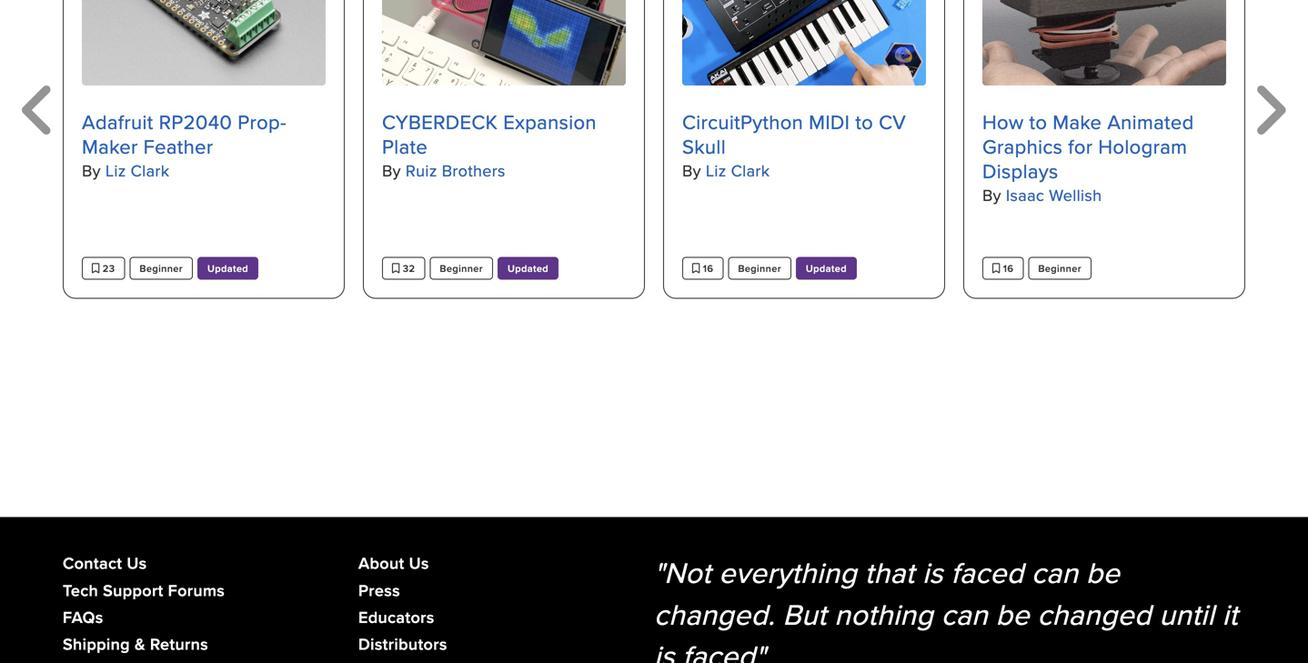Task type: describe. For each thing, give the bounding box(es) containing it.
32
[[400, 261, 415, 276]]

changed.
[[654, 593, 775, 635]]

faced
[[951, 552, 1024, 593]]

about us press educators distributors
[[358, 551, 447, 656]]

cyberdeck expansion plate link
[[382, 108, 626, 161]]

isaac wellish link
[[1006, 183, 1102, 207]]

by inside circuitpython midi to cv skull by liz clark
[[682, 159, 701, 182]]

clark for feather
[[131, 159, 170, 182]]

contact
[[63, 551, 122, 575]]

0 horizontal spatial be
[[996, 593, 1030, 635]]

maker
[[82, 133, 138, 161]]

brothers
[[442, 159, 506, 182]]

0 vertical spatial is
[[923, 552, 943, 593]]

contact us tech support forums faqs shipping & returns
[[63, 551, 225, 656]]

liz for skull
[[706, 159, 727, 182]]

"not everything that is faced can be changed. but nothing can be changed until it is faced"
[[654, 552, 1238, 663]]

cyberdeck expansion plate by ruiz brothers
[[382, 108, 597, 182]]

circuitpython midi to cv skull link
[[682, 108, 926, 161]]

adafruit rp2040 prop- maker feather link
[[82, 108, 326, 161]]

distributors
[[358, 632, 447, 656]]

16 for clark
[[700, 261, 714, 276]]

contact us link
[[63, 551, 147, 575]]

beginner for skull
[[738, 261, 781, 276]]

tech
[[63, 578, 98, 602]]

nothing
[[835, 593, 933, 635]]

faced"
[[683, 635, 766, 663]]

press link
[[358, 578, 400, 602]]

how to make animated graphics for hologram displays by isaac wellish
[[983, 108, 1194, 207]]

shipping
[[63, 632, 130, 656]]

adafruit
[[82, 108, 153, 136]]

midi
[[809, 108, 850, 136]]

how to make animated graphics for hologram displays link
[[983, 108, 1226, 185]]

rp2040
[[159, 108, 232, 136]]

by inside adafruit rp2040 prop- maker feather by liz clark
[[82, 159, 101, 182]]

everything
[[719, 552, 857, 593]]

adafruit rp2040 prop- maker feather by liz clark
[[82, 108, 287, 182]]

ruiz brothers link
[[406, 159, 506, 182]]

updated for feather
[[207, 261, 248, 276]]

but
[[783, 593, 827, 635]]

beginner for ruiz
[[440, 261, 483, 276]]

"not
[[654, 552, 711, 593]]

press
[[358, 578, 400, 602]]

that
[[865, 552, 915, 593]]

support
[[103, 578, 163, 602]]

wellish
[[1049, 183, 1102, 207]]

updated for skull
[[806, 261, 847, 276]]

23
[[100, 261, 115, 276]]

by inside cyberdeck expansion plate by ruiz brothers
[[382, 159, 401, 182]]

by inside the 'how to make animated graphics for hologram displays by isaac wellish'
[[983, 183, 1002, 207]]

isaac
[[1006, 183, 1045, 207]]

to inside the 'how to make animated graphics for hologram displays by isaac wellish'
[[1029, 108, 1047, 136]]

liz clark link for skull
[[706, 159, 770, 182]]



Task type: vqa. For each thing, say whether or not it's contained in the screenshot.
guide at the left bottom of page
no



Task type: locate. For each thing, give the bounding box(es) containing it.
clark inside adafruit rp2040 prop- maker feather by liz clark
[[131, 159, 170, 182]]

clark
[[131, 159, 170, 182], [731, 159, 770, 182]]

1 horizontal spatial clark
[[731, 159, 770, 182]]

faqs link
[[63, 605, 103, 629]]

us inside contact us tech support forums faqs shipping & returns
[[127, 551, 147, 575]]

be down faced
[[996, 593, 1030, 635]]

liz down adafruit at the left of the page
[[105, 159, 126, 182]]

liz clark link for feather
[[105, 159, 170, 182]]

1 us from the left
[[127, 551, 147, 575]]

0 horizontal spatial clark
[[131, 159, 170, 182]]

2 liz from the left
[[706, 159, 727, 182]]

clark for skull
[[731, 159, 770, 182]]

tech support forums link
[[63, 578, 225, 602]]

prop-
[[238, 108, 287, 136]]

to left cv
[[855, 108, 873, 136]]

about
[[358, 551, 404, 575]]

about us link
[[358, 551, 429, 575]]

make
[[1053, 108, 1102, 136]]

16
[[700, 261, 714, 276], [1000, 261, 1014, 276]]

3 updated from the left
[[806, 261, 847, 276]]

skull
[[682, 133, 726, 161]]

1 horizontal spatial updated
[[508, 261, 549, 276]]

forums
[[168, 578, 225, 602]]

clark down adafruit at the left of the page
[[131, 159, 170, 182]]

2 liz clark link from the left
[[706, 159, 770, 182]]

educators link
[[358, 605, 435, 629]]

1 horizontal spatial us
[[409, 551, 429, 575]]

0 horizontal spatial liz clark link
[[105, 159, 170, 182]]

liz inside adafruit rp2040 prop- maker feather by liz clark
[[105, 159, 126, 182]]

returns
[[150, 632, 208, 656]]

us right about on the left
[[409, 551, 429, 575]]

1 liz from the left
[[105, 159, 126, 182]]

to inside circuitpython midi to cv skull by liz clark
[[855, 108, 873, 136]]

0 horizontal spatial 16
[[700, 261, 714, 276]]

by
[[82, 159, 101, 182], [382, 159, 401, 182], [682, 159, 701, 182], [983, 183, 1002, 207]]

1 liz clark link from the left
[[105, 159, 170, 182]]

us inside about us press educators distributors
[[409, 551, 429, 575]]

us up support
[[127, 551, 147, 575]]

2 horizontal spatial updated
[[806, 261, 847, 276]]

1 horizontal spatial be
[[1086, 552, 1120, 593]]

2 beginner from the left
[[440, 261, 483, 276]]

16 for displays
[[1000, 261, 1014, 276]]

shipping & returns link
[[63, 632, 208, 656]]

liz for feather
[[105, 159, 126, 182]]

cv
[[879, 108, 906, 136]]

2 to from the left
[[1029, 108, 1047, 136]]

1 16 from the left
[[700, 261, 714, 276]]

1 horizontal spatial 16
[[1000, 261, 1014, 276]]

educators
[[358, 605, 435, 629]]

is right that
[[923, 552, 943, 593]]

3 beginner from the left
[[738, 261, 781, 276]]

animated
[[1107, 108, 1194, 136]]

clark inside circuitpython midi to cv skull by liz clark
[[731, 159, 770, 182]]

liz
[[105, 159, 126, 182], [706, 159, 727, 182]]

us
[[127, 551, 147, 575], [409, 551, 429, 575]]

0 horizontal spatial updated
[[207, 261, 248, 276]]

by down "circuitpython"
[[682, 159, 701, 182]]

0 horizontal spatial can
[[941, 593, 988, 635]]

can
[[1032, 552, 1078, 593], [941, 593, 988, 635]]

ruiz
[[406, 159, 437, 182]]

plate
[[382, 133, 428, 161]]

displays
[[983, 157, 1059, 185]]

liz clark link
[[105, 159, 170, 182], [706, 159, 770, 182]]

beginner
[[140, 261, 183, 276], [440, 261, 483, 276], [738, 261, 781, 276], [1038, 261, 1082, 276]]

by down adafruit at the left of the page
[[82, 159, 101, 182]]

liz down "circuitpython"
[[706, 159, 727, 182]]

beginner for graphics
[[1038, 261, 1082, 276]]

hologram
[[1098, 133, 1187, 161]]

circuitpython midi to cv skull by liz clark
[[682, 108, 906, 182]]

circuitpython
[[682, 108, 803, 136]]

for
[[1068, 133, 1093, 161]]

graphics
[[983, 133, 1063, 161]]

until
[[1159, 593, 1215, 635]]

cyberdeck
[[382, 108, 498, 136]]

2 us from the left
[[409, 551, 429, 575]]

0 horizontal spatial liz
[[105, 159, 126, 182]]

0 horizontal spatial to
[[855, 108, 873, 136]]

by left ruiz
[[382, 159, 401, 182]]

to
[[855, 108, 873, 136], [1029, 108, 1047, 136]]

beginner for feather
[[140, 261, 183, 276]]

2 clark from the left
[[731, 159, 770, 182]]

1 horizontal spatial liz clark link
[[706, 159, 770, 182]]

1 horizontal spatial liz
[[706, 159, 727, 182]]

be
[[1086, 552, 1120, 593], [996, 593, 1030, 635]]

faqs
[[63, 605, 103, 629]]

updated for ruiz
[[508, 261, 549, 276]]

1 horizontal spatial to
[[1029, 108, 1047, 136]]

distributors link
[[358, 632, 447, 656]]

can up the changed at right bottom
[[1032, 552, 1078, 593]]

by left isaac
[[983, 183, 1002, 207]]

0 horizontal spatial is
[[654, 635, 675, 663]]

liz clark link down "circuitpython"
[[706, 159, 770, 182]]

&
[[135, 632, 145, 656]]

liz clark link down adafruit at the left of the page
[[105, 159, 170, 182]]

how
[[983, 108, 1024, 136]]

1 clark from the left
[[131, 159, 170, 182]]

1 horizontal spatial can
[[1032, 552, 1078, 593]]

us for contact us
[[127, 551, 147, 575]]

2 16 from the left
[[1000, 261, 1014, 276]]

can down faced
[[941, 593, 988, 635]]

expansion
[[503, 108, 597, 136]]

clark down "circuitpython"
[[731, 159, 770, 182]]

1 to from the left
[[855, 108, 873, 136]]

2 updated from the left
[[508, 261, 549, 276]]

0 horizontal spatial us
[[127, 551, 147, 575]]

feather
[[143, 133, 213, 161]]

it
[[1222, 593, 1238, 635]]

1 beginner from the left
[[140, 261, 183, 276]]

updated
[[207, 261, 248, 276], [508, 261, 549, 276], [806, 261, 847, 276]]

be up the changed at right bottom
[[1086, 552, 1120, 593]]

4 beginner from the left
[[1038, 261, 1082, 276]]

1 horizontal spatial is
[[923, 552, 943, 593]]

changed
[[1038, 593, 1151, 635]]

is
[[923, 552, 943, 593], [654, 635, 675, 663]]

to right how at the top of page
[[1029, 108, 1047, 136]]

is left faced"
[[654, 635, 675, 663]]

1 updated from the left
[[207, 261, 248, 276]]

1 vertical spatial is
[[654, 635, 675, 663]]

liz inside circuitpython midi to cv skull by liz clark
[[706, 159, 727, 182]]

us for about us
[[409, 551, 429, 575]]



